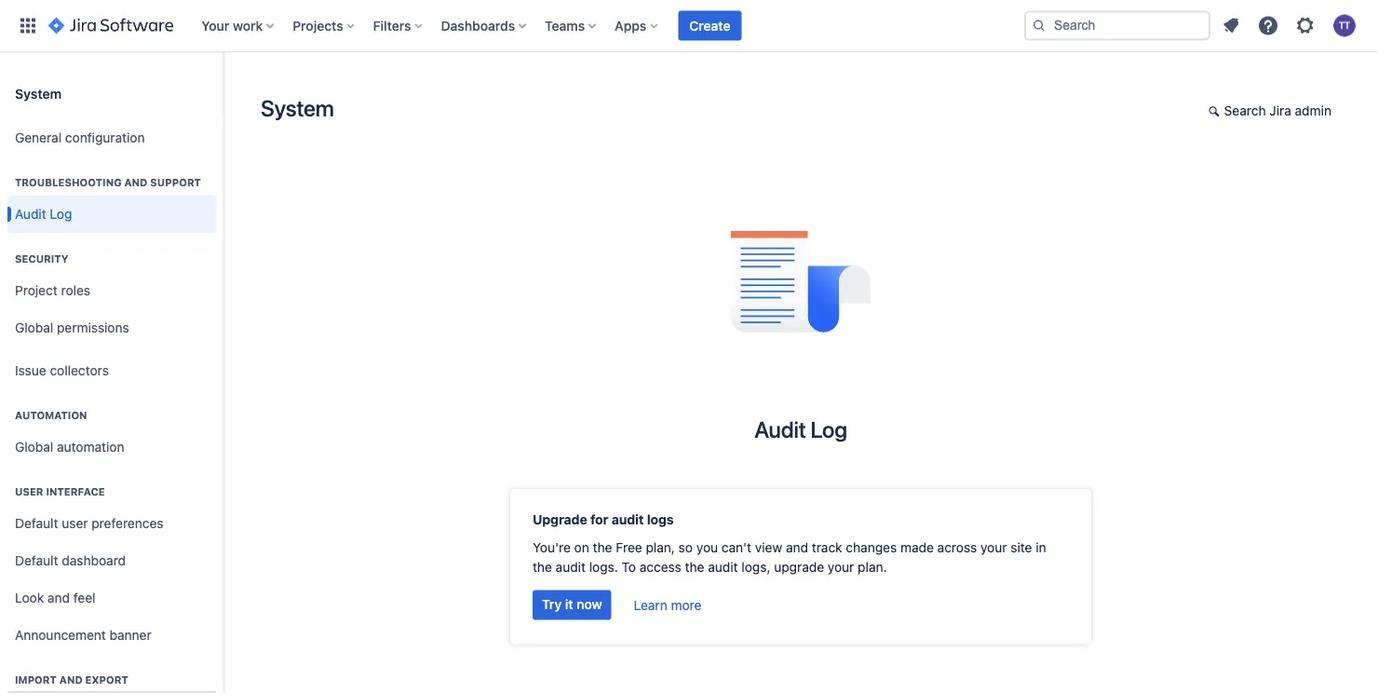 Task type: vqa. For each thing, say whether or not it's contained in the screenshot.
Jira
yes



Task type: describe. For each thing, give the bounding box(es) containing it.
Search field
[[1025, 11, 1211, 41]]

upgrade
[[533, 511, 587, 527]]

logs
[[647, 511, 674, 527]]

create
[[690, 18, 731, 33]]

default user preferences link
[[7, 505, 216, 542]]

roles
[[61, 283, 90, 298]]

view
[[755, 540, 783, 555]]

logs.
[[589, 560, 618, 575]]

general
[[15, 130, 62, 145]]

audit log image
[[731, 231, 871, 332]]

2 horizontal spatial audit
[[708, 560, 738, 575]]

1 vertical spatial log
[[811, 416, 847, 442]]

appswitcher icon image
[[17, 14, 39, 37]]

look and feel link
[[7, 579, 216, 617]]

configuration
[[65, 130, 145, 145]]

free
[[616, 540, 642, 555]]

announcement
[[15, 627, 106, 643]]

log inside troubleshooting and support group
[[50, 206, 72, 222]]

changes
[[846, 540, 897, 555]]

announcement banner link
[[7, 617, 216, 654]]

projects button
[[287, 11, 362, 41]]

global automation link
[[7, 428, 216, 466]]

general configuration link
[[7, 119, 216, 156]]

teams button
[[539, 11, 604, 41]]

plan.
[[858, 560, 887, 575]]

collectors
[[50, 363, 109, 378]]

user
[[62, 516, 88, 531]]

learn more
[[634, 597, 702, 613]]

plan,
[[646, 540, 675, 555]]

your work button
[[196, 11, 282, 41]]

banner containing your work
[[0, 0, 1379, 52]]

import
[[15, 674, 57, 686]]

teams
[[545, 18, 585, 33]]

automation group
[[7, 389, 216, 471]]

global for global permissions
[[15, 320, 53, 335]]

0 horizontal spatial the
[[533, 560, 552, 575]]

search jira admin link
[[1199, 97, 1341, 127]]

search
[[1225, 103, 1266, 118]]

interface
[[46, 486, 105, 498]]

import and export
[[15, 674, 128, 686]]

preferences
[[92, 516, 164, 531]]

1 horizontal spatial audit
[[612, 511, 644, 527]]

2 horizontal spatial the
[[685, 560, 705, 575]]

made
[[901, 540, 934, 555]]

general configuration
[[15, 130, 145, 145]]

troubleshooting and support
[[15, 177, 201, 189]]

issue
[[15, 363, 46, 378]]

project roles
[[15, 283, 90, 298]]

0 horizontal spatial audit
[[556, 560, 586, 575]]

now
[[577, 596, 602, 612]]

1 vertical spatial audit
[[755, 416, 806, 442]]

default user preferences
[[15, 516, 164, 531]]

search image
[[1032, 18, 1047, 33]]

projects
[[293, 18, 343, 33]]

try it now link
[[533, 590, 612, 620]]

permissions
[[57, 320, 129, 335]]

default dashboard
[[15, 553, 126, 568]]

apps button
[[609, 11, 665, 41]]

help image
[[1258, 14, 1280, 37]]

primary element
[[11, 0, 1025, 52]]

troubleshooting
[[15, 177, 122, 189]]

settings image
[[1295, 14, 1317, 37]]

dashboard
[[62, 553, 126, 568]]

global permissions link
[[7, 309, 216, 347]]

try
[[542, 596, 562, 612]]

notifications image
[[1220, 14, 1243, 37]]

1 horizontal spatial system
[[261, 95, 334, 121]]

project roles link
[[7, 272, 216, 309]]

search jira admin
[[1225, 103, 1332, 118]]

audit log link
[[7, 196, 216, 233]]

0 vertical spatial your
[[981, 540, 1007, 555]]

0 horizontal spatial system
[[15, 85, 62, 101]]

issue collectors
[[15, 363, 109, 378]]

learn
[[634, 597, 668, 613]]

jira
[[1270, 103, 1292, 118]]

and for feel
[[47, 590, 70, 606]]



Task type: locate. For each thing, give the bounding box(es) containing it.
audit right for
[[612, 511, 644, 527]]

filters
[[373, 18, 411, 33]]

default for default user preferences
[[15, 516, 58, 531]]

dashboards button
[[436, 11, 534, 41]]

0 horizontal spatial audit
[[15, 206, 46, 222]]

troubleshooting and support group
[[7, 156, 216, 238]]

audit down on
[[556, 560, 586, 575]]

2 default from the top
[[15, 553, 58, 568]]

your down track
[[828, 560, 855, 575]]

jira software image
[[48, 14, 173, 37], [48, 14, 173, 37]]

global down project
[[15, 320, 53, 335]]

and right import
[[59, 674, 83, 686]]

and up upgrade
[[786, 540, 809, 555]]

audit down can't
[[708, 560, 738, 575]]

the
[[593, 540, 612, 555], [533, 560, 552, 575], [685, 560, 705, 575]]

work
[[233, 18, 263, 33]]

to
[[622, 560, 636, 575]]

access
[[640, 560, 682, 575]]

audit log
[[15, 206, 72, 222], [755, 416, 847, 442]]

your
[[981, 540, 1007, 555], [828, 560, 855, 575]]

default down user
[[15, 516, 58, 531]]

default dashboard link
[[7, 542, 216, 579]]

your profile and settings image
[[1334, 14, 1356, 37]]

apps
[[615, 18, 647, 33]]

the down so
[[685, 560, 705, 575]]

0 horizontal spatial your
[[828, 560, 855, 575]]

track
[[812, 540, 843, 555]]

learn more link
[[634, 595, 702, 615]]

and inside group
[[124, 177, 148, 189]]

default for default dashboard
[[15, 553, 58, 568]]

dashboards
[[441, 18, 515, 33]]

try it now
[[542, 596, 602, 612]]

security group
[[7, 233, 216, 352]]

1 horizontal spatial your
[[981, 540, 1007, 555]]

audit
[[612, 511, 644, 527], [556, 560, 586, 575], [708, 560, 738, 575]]

automation
[[15, 409, 87, 422]]

and inside user interface group
[[47, 590, 70, 606]]

global
[[15, 320, 53, 335], [15, 439, 53, 455]]

look
[[15, 590, 44, 606]]

2 global from the top
[[15, 439, 53, 455]]

system right the sidebar navigation icon
[[261, 95, 334, 121]]

global permissions
[[15, 320, 129, 335]]

it
[[565, 596, 573, 612]]

site
[[1011, 540, 1033, 555]]

1 horizontal spatial audit
[[755, 416, 806, 442]]

global automation
[[15, 439, 124, 455]]

0 vertical spatial audit log
[[15, 206, 72, 222]]

0 vertical spatial default
[[15, 516, 58, 531]]

user interface
[[15, 486, 105, 498]]

1 vertical spatial default
[[15, 553, 58, 568]]

the down you're
[[533, 560, 552, 575]]

admin
[[1295, 103, 1332, 118]]

you're
[[533, 540, 571, 555]]

your
[[201, 18, 229, 33]]

1 horizontal spatial log
[[811, 416, 847, 442]]

global inside 'automation' group
[[15, 439, 53, 455]]

system up general at the top of page
[[15, 85, 62, 101]]

and
[[124, 177, 148, 189], [786, 540, 809, 555], [47, 590, 70, 606], [59, 674, 83, 686]]

0 horizontal spatial audit log
[[15, 206, 72, 222]]

create button
[[678, 11, 742, 41]]

and left "support"
[[124, 177, 148, 189]]

can't
[[722, 540, 752, 555]]

and left the feel
[[47, 590, 70, 606]]

global inside security group
[[15, 320, 53, 335]]

and for export
[[59, 674, 83, 686]]

you're on the free plan, so you can't view and track changes made across your site in the audit logs. to access the audit logs, upgrade your plan.
[[533, 540, 1047, 575]]

global for global automation
[[15, 439, 53, 455]]

audit log inside audit log link
[[15, 206, 72, 222]]

system
[[15, 85, 62, 101], [261, 95, 334, 121]]

0 vertical spatial global
[[15, 320, 53, 335]]

the up logs.
[[593, 540, 612, 555]]

0 horizontal spatial log
[[50, 206, 72, 222]]

sidebar navigation image
[[203, 75, 244, 112]]

export
[[85, 674, 128, 686]]

project
[[15, 283, 58, 298]]

and inside you're on the free plan, so you can't view and track changes made across your site in the audit logs. to access the audit logs, upgrade your plan.
[[786, 540, 809, 555]]

and for support
[[124, 177, 148, 189]]

audit
[[15, 206, 46, 222], [755, 416, 806, 442]]

in
[[1036, 540, 1047, 555]]

feel
[[73, 590, 95, 606]]

user interface group
[[7, 466, 216, 660]]

support
[[150, 177, 201, 189]]

log
[[50, 206, 72, 222], [811, 416, 847, 442]]

small image
[[1209, 103, 1224, 118]]

issue collectors link
[[7, 352, 216, 389]]

announcement banner
[[15, 627, 152, 643]]

automation
[[57, 439, 124, 455]]

across
[[938, 540, 977, 555]]

you
[[697, 540, 718, 555]]

upgrade
[[774, 560, 824, 575]]

default
[[15, 516, 58, 531], [15, 553, 58, 568]]

your work
[[201, 18, 263, 33]]

1 horizontal spatial audit log
[[755, 416, 847, 442]]

more
[[671, 597, 702, 613]]

security
[[15, 253, 68, 265]]

global down automation
[[15, 439, 53, 455]]

logs,
[[742, 560, 771, 575]]

0 vertical spatial log
[[50, 206, 72, 222]]

audit inside troubleshooting and support group
[[15, 206, 46, 222]]

1 global from the top
[[15, 320, 53, 335]]

user
[[15, 486, 43, 498]]

on
[[574, 540, 589, 555]]

look and feel
[[15, 590, 95, 606]]

default up look
[[15, 553, 58, 568]]

your left site on the right of the page
[[981, 540, 1007, 555]]

banner
[[110, 627, 152, 643]]

banner
[[0, 0, 1379, 52]]

so
[[679, 540, 693, 555]]

1 vertical spatial your
[[828, 560, 855, 575]]

1 default from the top
[[15, 516, 58, 531]]

1 vertical spatial audit log
[[755, 416, 847, 442]]

0 vertical spatial audit
[[15, 206, 46, 222]]

1 vertical spatial global
[[15, 439, 53, 455]]

filters button
[[368, 11, 430, 41]]

for
[[591, 511, 609, 527]]

1 horizontal spatial the
[[593, 540, 612, 555]]

upgrade for audit logs
[[533, 511, 674, 527]]



